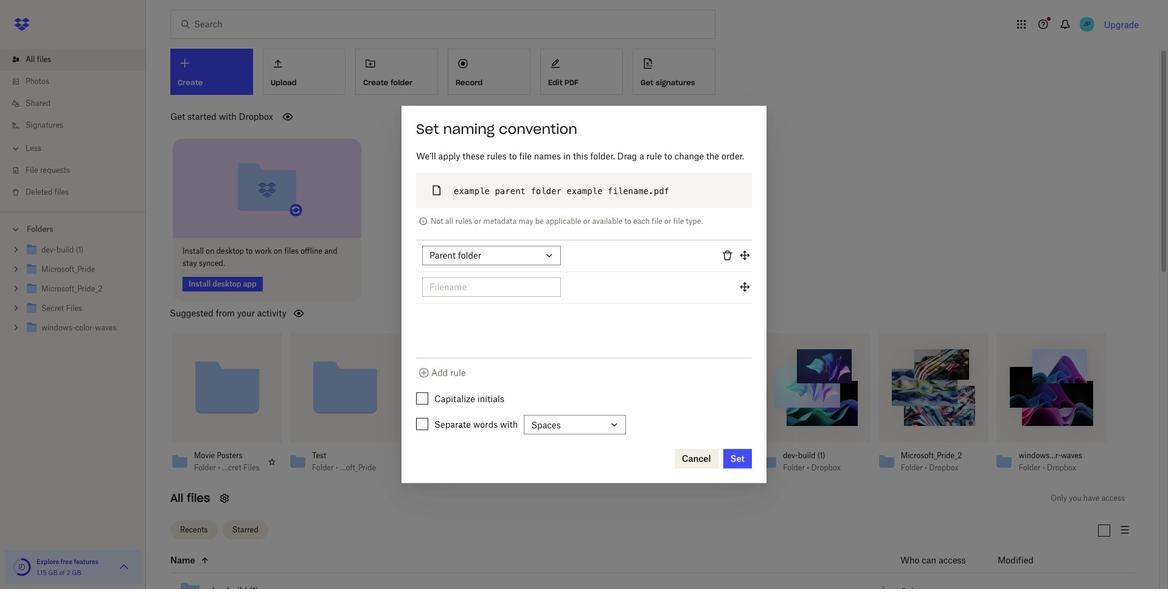 Task type: describe. For each thing, give the bounding box(es) containing it.
1 horizontal spatial access
[[1102, 493, 1125, 503]]

folder • dropbox button for microsoft_pride
[[666, 463, 731, 473]]

folder.
[[591, 151, 615, 161]]

1 horizontal spatial file
[[652, 217, 663, 226]]

the
[[707, 151, 720, 161]]

order.
[[722, 151, 744, 161]]

0 horizontal spatial file
[[520, 151, 532, 161]]

edit pdf
[[548, 78, 579, 87]]

create folder
[[363, 78, 413, 87]]

1 vertical spatial all
[[170, 491, 183, 505]]

parent
[[495, 186, 526, 196]]

all files list item
[[0, 49, 146, 71]]

change
[[675, 151, 704, 161]]

install
[[183, 246, 204, 255]]

of
[[59, 569, 65, 576]]

work
[[255, 246, 272, 255]]

dropbox for microsoft_pride folder • dropbox
[[694, 463, 723, 472]]

set naming convention dialog
[[402, 106, 767, 483]]

upgrade link
[[1105, 19, 1139, 30]]

signatures
[[26, 121, 63, 130]]

2 example from the left
[[567, 186, 603, 196]]

file
[[26, 166, 38, 175]]

1 vertical spatial folder
[[531, 186, 562, 196]]

files right deleted on the left top of the page
[[55, 187, 69, 197]]

names
[[534, 151, 561, 161]]

movie
[[194, 451, 215, 460]]

shared link
[[10, 93, 146, 114]]

only you have access
[[1051, 493, 1125, 503]]

dropbox inside windows…r-waves folder • dropbox
[[1047, 463, 1077, 472]]

test button
[[312, 451, 378, 461]]

• inside microsoft_pride_2 folder • dropbox
[[925, 463, 928, 472]]

…oft_pride
[[340, 463, 376, 472]]

dropbox image
[[10, 12, 34, 37]]

metadata
[[484, 217, 517, 226]]

Spaces button
[[524, 415, 626, 435]]

dropbox for microsoft_pride_2 folder • dropbox
[[930, 463, 959, 472]]

files
[[244, 463, 260, 472]]

to inside install on desktop to work on files offline and stay synced.
[[246, 246, 253, 255]]

windows…r-waves folder • dropbox
[[1019, 451, 1083, 472]]

get for get signatures
[[641, 78, 654, 87]]

suggested from your activity
[[170, 308, 287, 318]]

…cret
[[222, 463, 242, 472]]

edit pdf button
[[541, 49, 623, 95]]

dev-build (1) button
[[784, 451, 849, 461]]

2 on from the left
[[274, 246, 283, 255]]

parent folder button
[[416, 241, 752, 273]]

offline
[[301, 246, 323, 255]]

dev-build (1) folder • dropbox
[[784, 451, 841, 472]]

all files link
[[10, 49, 146, 71]]

1 on from the left
[[206, 246, 215, 255]]

get for get started with dropbox
[[170, 111, 185, 122]]

with for words
[[500, 419, 518, 430]]

0 horizontal spatial rules
[[456, 217, 473, 226]]

have
[[1084, 493, 1100, 503]]

set naming convention
[[416, 120, 578, 137]]

dropbox for get started with dropbox
[[239, 111, 273, 122]]

(1)
[[818, 451, 826, 460]]

add to starred image
[[877, 584, 891, 589]]

recents
[[180, 525, 208, 534]]

from
[[216, 308, 235, 318]]

2 or from the left
[[584, 217, 591, 226]]

with for started
[[219, 111, 237, 122]]

capitalize
[[435, 394, 475, 404]]

features
[[74, 558, 99, 565]]

in
[[564, 151, 571, 161]]

all inside list item
[[26, 55, 35, 64]]

naming
[[443, 120, 495, 137]]

separate
[[435, 419, 471, 430]]

not
[[431, 217, 444, 226]]

initials
[[478, 394, 505, 404]]

be
[[536, 217, 544, 226]]

• inside windows…r-waves folder • dropbox
[[1043, 463, 1045, 472]]

we'll apply these rules to file names in this folder. drag a rule to change the order.
[[416, 151, 744, 161]]

deleted
[[26, 187, 53, 197]]

folder • …cret files button
[[194, 463, 260, 473]]

1.15
[[37, 569, 47, 576]]

windows…r-
[[1019, 451, 1062, 460]]

convention
[[499, 120, 578, 137]]

modified
[[998, 555, 1034, 566]]

list containing all files
[[0, 41, 146, 212]]

files inside install on desktop to work on files offline and stay synced.
[[285, 246, 299, 255]]

folder • dropbox button for dev-
[[784, 463, 849, 473]]

• inside microsoft_pride folder • dropbox
[[689, 463, 692, 472]]

test folder • …oft_pride
[[312, 451, 376, 472]]

movie posters folder • …cret files
[[194, 451, 260, 472]]

get signatures button
[[633, 49, 716, 95]]

create
[[363, 78, 389, 87]]

rule inside button
[[451, 368, 466, 378]]

0 horizontal spatial access
[[939, 555, 966, 566]]

folder inside dev-build (1) folder • dropbox
[[784, 463, 805, 472]]

less image
[[10, 142, 22, 155]]

not all rules or metadata may be applicable or available to each file or file type.
[[431, 217, 703, 226]]

record button
[[448, 49, 531, 95]]

apply
[[439, 151, 461, 161]]

only
[[1051, 493, 1068, 503]]

photos link
[[10, 71, 146, 93]]

files up recents
[[187, 491, 210, 505]]

folder inside microsoft_pride folder • dropbox
[[666, 463, 688, 472]]

shared
[[26, 99, 51, 108]]

microsoft_pride_2
[[901, 451, 963, 460]]

cancel
[[682, 454, 711, 464]]

add rule
[[432, 368, 466, 378]]

folder inside test folder • …oft_pride
[[312, 463, 334, 472]]

1 horizontal spatial rules
[[487, 151, 507, 161]]

name button
[[170, 553, 871, 568]]

quota usage element
[[12, 558, 32, 577]]

0 vertical spatial rule
[[647, 151, 662, 161]]



Task type: locate. For each thing, give the bounding box(es) containing it.
folder inside parent folder button
[[458, 250, 482, 261]]

1 or from the left
[[475, 217, 482, 226]]

folder for parent folder
[[458, 250, 482, 261]]

parent
[[430, 250, 456, 261]]

file left names
[[520, 151, 532, 161]]

you
[[1070, 493, 1082, 503]]

1 vertical spatial set
[[731, 454, 745, 464]]

all
[[26, 55, 35, 64], [170, 491, 183, 505]]

2 folder from the left
[[312, 463, 334, 472]]

to left each
[[625, 217, 632, 226]]

• inside dev-build (1) folder • dropbox
[[807, 463, 810, 472]]

all files up recents
[[170, 491, 210, 505]]

set for set
[[731, 454, 745, 464]]

1 vertical spatial rule
[[451, 368, 466, 378]]

3 or from the left
[[665, 217, 672, 226]]

folder right parent
[[458, 250, 482, 261]]

1 horizontal spatial all
[[170, 491, 183, 505]]

available
[[593, 217, 623, 226]]

waves
[[1062, 451, 1083, 460]]

can
[[922, 555, 937, 566]]

each
[[634, 217, 650, 226]]

1 horizontal spatial rule
[[647, 151, 662, 161]]

or left available
[[584, 217, 591, 226]]

dropbox down microsoft_pride_2 button
[[930, 463, 959, 472]]

less
[[26, 144, 41, 153]]

2 horizontal spatial file
[[674, 217, 684, 226]]

0 horizontal spatial rule
[[451, 368, 466, 378]]

0 horizontal spatial or
[[475, 217, 482, 226]]

1 horizontal spatial folder
[[458, 250, 482, 261]]

these
[[463, 151, 485, 161]]

folder down microsoft_pride_2
[[901, 463, 923, 472]]

example up not all rules or metadata may be applicable or available to each file or file type.
[[567, 186, 603, 196]]

folder • dropbox button down microsoft_pride_2 button
[[901, 463, 967, 473]]

get started with dropbox
[[170, 111, 273, 122]]

1 horizontal spatial on
[[274, 246, 283, 255]]

get inside button
[[641, 78, 654, 87]]

folder down microsoft_pride at the bottom
[[666, 463, 688, 472]]

file requests link
[[10, 159, 146, 181]]

0 vertical spatial get
[[641, 78, 654, 87]]

Parent folder button
[[422, 246, 561, 265]]

rule right a
[[647, 151, 662, 161]]

install on desktop to work on files offline and stay synced.
[[183, 246, 338, 268]]

3 folder • dropbox button from the left
[[901, 463, 967, 473]]

folder • …oft_pride button
[[312, 463, 378, 473]]

table containing name
[[153, 549, 1135, 589]]

folder down test
[[312, 463, 334, 472]]

0 horizontal spatial gb
[[48, 569, 58, 576]]

1 horizontal spatial get
[[641, 78, 654, 87]]

file right each
[[652, 217, 663, 226]]

a
[[640, 151, 644, 161]]

folder for create folder
[[391, 78, 413, 87]]

folder inside movie posters folder • …cret files
[[194, 463, 216, 472]]

starred button
[[223, 520, 268, 540]]

6 • from the left
[[1043, 463, 1045, 472]]

started
[[188, 111, 217, 122]]

folder down dev- in the bottom of the page
[[784, 463, 805, 472]]

1 example from the left
[[454, 186, 490, 196]]

add
[[432, 368, 448, 378]]

5 folder from the left
[[901, 463, 923, 472]]

folder • dropbox button for microsoft_pride_2
[[901, 463, 967, 473]]

access right can
[[939, 555, 966, 566]]

microsoft_pride folder • dropbox
[[666, 451, 723, 472]]

example down these
[[454, 186, 490, 196]]

Filename text field
[[430, 281, 554, 294]]

stay
[[183, 258, 197, 268]]

dropbox right started
[[239, 111, 273, 122]]

0 vertical spatial set
[[416, 120, 439, 137]]

on right work
[[274, 246, 283, 255]]

dropbox
[[239, 111, 273, 122], [694, 463, 723, 472], [812, 463, 841, 472], [930, 463, 959, 472], [1047, 463, 1077, 472]]

file left type.
[[674, 217, 684, 226]]

with right started
[[219, 111, 237, 122]]

all
[[446, 217, 454, 226]]

1 horizontal spatial gb
[[72, 569, 81, 576]]

gb left of
[[48, 569, 58, 576]]

• down microsoft_pride_2
[[925, 463, 928, 472]]

who can access
[[901, 555, 966, 566]]

files inside list item
[[37, 55, 51, 64]]

name
[[170, 555, 195, 566]]

create folder button
[[355, 49, 438, 95]]

5 • from the left
[[925, 463, 928, 472]]

0 vertical spatial access
[[1102, 493, 1125, 503]]

who
[[901, 555, 920, 566]]

0 horizontal spatial example
[[454, 186, 490, 196]]

we'll
[[416, 151, 436, 161]]

4 • from the left
[[807, 463, 810, 472]]

0 vertical spatial folder
[[391, 78, 413, 87]]

set up we'll
[[416, 120, 439, 137]]

set for set naming convention
[[416, 120, 439, 137]]

rules right these
[[487, 151, 507, 161]]

deleted files
[[26, 187, 69, 197]]

set right cancel
[[731, 454, 745, 464]]

deleted files link
[[10, 181, 146, 203]]

starred
[[232, 525, 259, 534]]

capitalize initials
[[435, 394, 505, 404]]

dropbox inside microsoft_pride folder • dropbox
[[694, 463, 723, 472]]

get left signatures
[[641, 78, 654, 87]]

2 gb from the left
[[72, 569, 81, 576]]

record
[[456, 78, 483, 87]]

1 horizontal spatial or
[[584, 217, 591, 226]]

0 horizontal spatial set
[[416, 120, 439, 137]]

get signatures
[[641, 78, 696, 87]]

1 vertical spatial access
[[939, 555, 966, 566]]

1 folder from the left
[[194, 463, 216, 472]]

1 horizontal spatial set
[[731, 454, 745, 464]]

list
[[0, 41, 146, 212]]

4 folder • dropbox button from the left
[[1019, 463, 1085, 473]]

all files up photos
[[26, 55, 51, 64]]

folder up be
[[531, 186, 562, 196]]

file
[[520, 151, 532, 161], [652, 217, 663, 226], [674, 217, 684, 226]]

0 horizontal spatial on
[[206, 246, 215, 255]]

signatures
[[656, 78, 696, 87]]

1 vertical spatial with
[[500, 419, 518, 430]]

all up recents
[[170, 491, 183, 505]]

• down test button
[[336, 463, 338, 472]]

dropbox inside microsoft_pride_2 folder • dropbox
[[930, 463, 959, 472]]

folder down windows…r-
[[1019, 463, 1041, 472]]

synced.
[[199, 258, 225, 268]]

folder down movie
[[194, 463, 216, 472]]

folder right create
[[391, 78, 413, 87]]

• down build
[[807, 463, 810, 472]]

0 horizontal spatial folder
[[391, 78, 413, 87]]

to left work
[[246, 246, 253, 255]]

to left change
[[665, 151, 673, 161]]

0 vertical spatial all
[[26, 55, 35, 64]]

1 vertical spatial rules
[[456, 217, 473, 226]]

all files inside list item
[[26, 55, 51, 64]]

0 vertical spatial rules
[[487, 151, 507, 161]]

folder • dropbox button down "microsoft_pride" "button"
[[666, 463, 731, 473]]

type.
[[686, 217, 703, 226]]

modified button
[[998, 553, 1066, 568]]

2 folder • dropbox button from the left
[[784, 463, 849, 473]]

0 horizontal spatial all
[[26, 55, 35, 64]]

folder • dropbox button for windows…r-
[[1019, 463, 1085, 473]]

rules
[[487, 151, 507, 161], [456, 217, 473, 226]]

explore
[[37, 558, 59, 565]]

example parent folder example filename.pdf
[[454, 186, 670, 196]]

1 vertical spatial get
[[170, 111, 185, 122]]

dropbox inside dev-build (1) folder • dropbox
[[812, 463, 841, 472]]

folder • dropbox button down dev-build (1) button
[[784, 463, 849, 473]]

microsoft_pride
[[666, 451, 719, 460]]

• left …cret
[[218, 463, 220, 472]]

gb right 2
[[72, 569, 81, 576]]

to
[[509, 151, 517, 161], [665, 151, 673, 161], [625, 217, 632, 226], [246, 246, 253, 255]]

0 vertical spatial with
[[219, 111, 237, 122]]

file requests
[[26, 166, 70, 175]]

2 • from the left
[[336, 463, 338, 472]]

movie posters button
[[194, 451, 260, 461]]

6 folder from the left
[[1019, 463, 1041, 472]]

set inside button
[[731, 454, 745, 464]]

windows…r-waves button
[[1019, 451, 1085, 461]]

1 folder • dropbox button from the left
[[666, 463, 731, 473]]

1 gb from the left
[[48, 569, 58, 576]]

dropbox down windows…r-waves button
[[1047, 463, 1077, 472]]

rule right add
[[451, 368, 466, 378]]

all up photos
[[26, 55, 35, 64]]

applicable
[[546, 217, 582, 226]]

on up synced.
[[206, 246, 215, 255]]

3 folder from the left
[[666, 463, 688, 472]]

access right have
[[1102, 493, 1125, 503]]

your
[[237, 308, 255, 318]]

files left "offline"
[[285, 246, 299, 255]]

cancel button
[[675, 449, 719, 469]]

1 • from the left
[[218, 463, 220, 472]]

dropbox down (1)
[[812, 463, 841, 472]]

rules right all at the left top of the page
[[456, 217, 473, 226]]

• down windows…r-
[[1043, 463, 1045, 472]]

may
[[519, 217, 534, 226]]

requests
[[40, 166, 70, 175]]

words
[[473, 419, 498, 430]]

microsoft_pride_2 folder • dropbox
[[901, 451, 963, 472]]

•
[[218, 463, 220, 472], [336, 463, 338, 472], [689, 463, 692, 472], [807, 463, 810, 472], [925, 463, 928, 472], [1043, 463, 1045, 472]]

name dev-build (1), modified 12/5/2023 2:18 pm, element
[[170, 573, 1135, 589]]

or left the metadata
[[475, 217, 482, 226]]

separate words with
[[435, 419, 518, 430]]

3 • from the left
[[689, 463, 692, 472]]

files up photos
[[37, 55, 51, 64]]

0 vertical spatial all files
[[26, 55, 51, 64]]

table
[[153, 549, 1135, 589]]

dropbox down "microsoft_pride" "button"
[[694, 463, 723, 472]]

2 horizontal spatial or
[[665, 217, 672, 226]]

group
[[0, 238, 146, 347]]

folder inside microsoft_pride_2 folder • dropbox
[[901, 463, 923, 472]]

pdf
[[565, 78, 579, 87]]

get
[[641, 78, 654, 87], [170, 111, 185, 122]]

add rule button
[[417, 366, 466, 381]]

1 horizontal spatial example
[[567, 186, 603, 196]]

parent folder
[[430, 250, 482, 261]]

• inside movie posters folder • …cret files
[[218, 463, 220, 472]]

folder inside windows…r-waves folder • dropbox
[[1019, 463, 1041, 472]]

4 folder from the left
[[784, 463, 805, 472]]

test
[[312, 451, 327, 460]]

build
[[799, 451, 816, 460]]

1 horizontal spatial all files
[[170, 491, 210, 505]]

suggested
[[170, 308, 214, 318]]

1 vertical spatial all files
[[170, 491, 210, 505]]

folder inside create folder button
[[391, 78, 413, 87]]

filename.pdf
[[608, 186, 670, 196]]

• down microsoft_pride at the bottom
[[689, 463, 692, 472]]

2 horizontal spatial folder
[[531, 186, 562, 196]]

folder
[[194, 463, 216, 472], [312, 463, 334, 472], [666, 463, 688, 472], [784, 463, 805, 472], [901, 463, 923, 472], [1019, 463, 1041, 472]]

microsoft_pride button
[[666, 451, 731, 461]]

activity
[[257, 308, 287, 318]]

0 horizontal spatial all files
[[26, 55, 51, 64]]

• inside test folder • …oft_pride
[[336, 463, 338, 472]]

free
[[61, 558, 72, 565]]

on
[[206, 246, 215, 255], [274, 246, 283, 255]]

0 horizontal spatial with
[[219, 111, 237, 122]]

with right "words"
[[500, 419, 518, 430]]

1 horizontal spatial with
[[500, 419, 518, 430]]

2 vertical spatial folder
[[458, 250, 482, 261]]

get left started
[[170, 111, 185, 122]]

set button
[[723, 449, 752, 469]]

gb
[[48, 569, 58, 576], [72, 569, 81, 576]]

folder • dropbox button down windows…r-waves button
[[1019, 463, 1085, 473]]

microsoft_pride_2 button
[[901, 451, 967, 461]]

0 horizontal spatial get
[[170, 111, 185, 122]]

with inside set naming convention dialog
[[500, 419, 518, 430]]

to down set naming convention at the top left of the page
[[509, 151, 517, 161]]

or right each
[[665, 217, 672, 226]]



Task type: vqa. For each thing, say whether or not it's contained in the screenshot.
"No"
no



